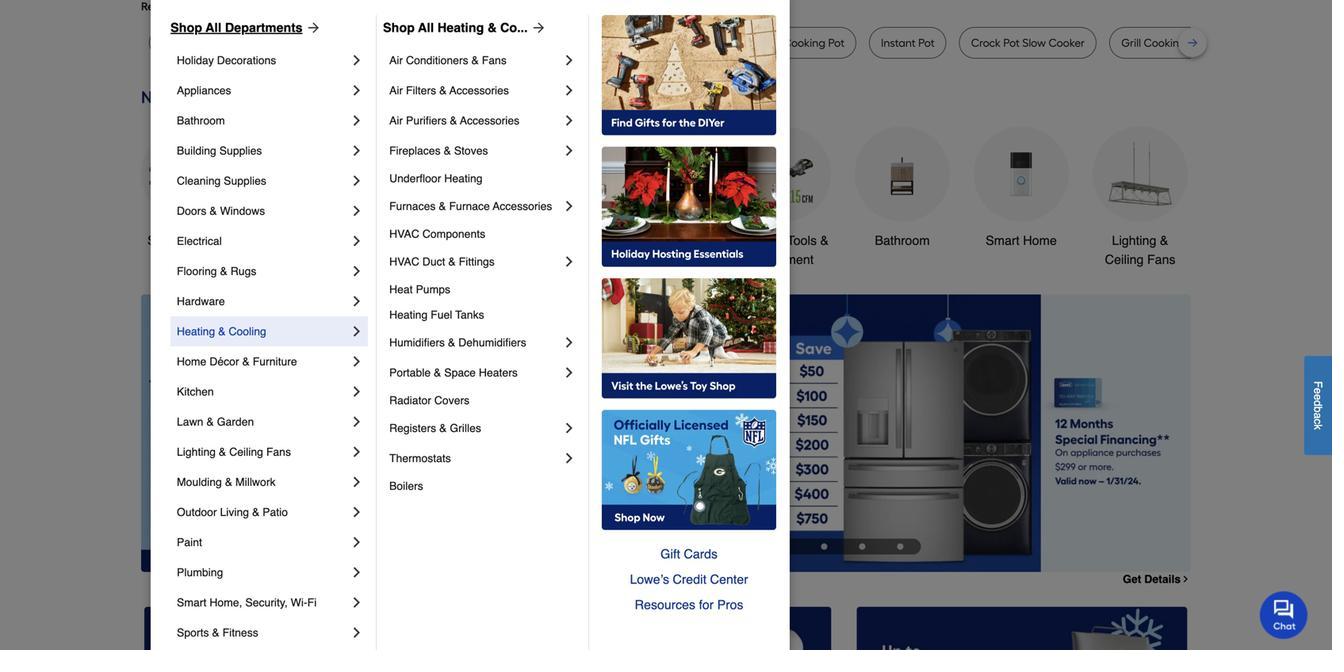 Task type: locate. For each thing, give the bounding box(es) containing it.
accessories inside the air filters & accessories link
[[450, 84, 509, 97]]

0 horizontal spatial home
[[177, 355, 206, 368]]

0 horizontal spatial lighting & ceiling fans
[[177, 446, 291, 458]]

boilers link
[[389, 473, 577, 499]]

all up holiday decorations
[[206, 20, 222, 35]]

gift cards
[[661, 547, 718, 562]]

kitchen for kitchen faucets
[[619, 233, 661, 248]]

scroll to item #5 image
[[882, 544, 920, 550]]

pot for crock pot slow cooker
[[1004, 36, 1020, 50]]

air conditioners & fans
[[389, 54, 507, 67]]

radiator covers
[[389, 394, 470, 407]]

get
[[1123, 573, 1142, 586]]

0 horizontal spatial lighting
[[177, 446, 216, 458]]

e
[[1312, 388, 1325, 394], [1312, 394, 1325, 400]]

accessories down the air filters & accessories link
[[460, 114, 520, 127]]

0 vertical spatial lighting & ceiling fans
[[1105, 233, 1176, 267]]

1 crock from the left
[[732, 36, 762, 50]]

decorations down the christmas
[[512, 252, 580, 267]]

outdoor up equipment
[[738, 233, 784, 248]]

all for heating
[[418, 20, 434, 35]]

0 vertical spatial decorations
[[217, 54, 276, 67]]

chevron right image for doors & windows
[[349, 203, 365, 219]]

supplies up cleaning supplies
[[219, 144, 262, 157]]

0 vertical spatial lighting & ceiling fans link
[[1093, 126, 1188, 269]]

accessories inside furnaces & furnace accessories link
[[493, 200, 552, 213]]

chevron right image
[[349, 82, 365, 98], [562, 82, 577, 98], [349, 143, 365, 159], [562, 143, 577, 159], [562, 198, 577, 214], [562, 254, 577, 270], [349, 293, 365, 309], [349, 324, 365, 339], [349, 354, 365, 370], [562, 365, 577, 381], [349, 384, 365, 400], [349, 414, 365, 430], [349, 535, 365, 550], [349, 625, 365, 641]]

moulding & millwork link
[[177, 467, 349, 497]]

air down triple slow cooker
[[389, 54, 403, 67]]

underfloor heating link
[[389, 166, 577, 191]]

2 shop from the left
[[383, 20, 415, 35]]

lowe's credit center
[[630, 572, 748, 587]]

air for air purifiers & accessories
[[389, 114, 403, 127]]

0 horizontal spatial lighting & ceiling fans link
[[177, 437, 349, 467]]

hardware
[[177, 295, 225, 308]]

find gifts for the diyer. image
[[602, 15, 776, 136]]

all up the conditioners
[[418, 20, 434, 35]]

1 vertical spatial decorations
[[512, 252, 580, 267]]

up to 30 percent off select grills and accessories. image
[[857, 607, 1188, 650]]

1 horizontal spatial ceiling
[[1105, 252, 1144, 267]]

smart home, security, wi-fi
[[177, 596, 317, 609]]

radiator covers link
[[389, 388, 577, 413]]

outdoor living & patio link
[[177, 497, 349, 527]]

bathroom
[[177, 114, 225, 127], [875, 233, 930, 248]]

supplies
[[219, 144, 262, 157], [224, 174, 266, 187]]

arrow right image
[[303, 20, 322, 36]]

thermostats
[[389, 452, 451, 465]]

holiday decorations link
[[177, 45, 349, 75]]

heating fuel tanks
[[389, 309, 484, 321]]

1 horizontal spatial decorations
[[512, 252, 580, 267]]

pot
[[764, 36, 781, 50], [828, 36, 845, 50], [918, 36, 935, 50], [1004, 36, 1020, 50]]

crock right instant pot
[[971, 36, 1001, 50]]

1 horizontal spatial home
[[1023, 233, 1057, 248]]

1 horizontal spatial lighting & ceiling fans
[[1105, 233, 1176, 267]]

lowe's credit center link
[[602, 567, 776, 592]]

chevron right image for lawn & garden
[[349, 414, 365, 430]]

heating & cooling
[[177, 325, 266, 338]]

pros
[[717, 598, 744, 612]]

get details link
[[1123, 573, 1191, 586]]

lighting inside lighting & ceiling fans
[[1112, 233, 1157, 248]]

1 vertical spatial arrow right image
[[1162, 433, 1178, 449]]

accessories inside air purifiers & accessories link
[[460, 114, 520, 127]]

all for departments
[[206, 20, 222, 35]]

1 vertical spatial hvac
[[389, 255, 419, 268]]

air filters & accessories link
[[389, 75, 562, 105]]

0 vertical spatial hvac
[[389, 228, 419, 240]]

kitchen inside kitchen link
[[177, 385, 214, 398]]

kitchen for kitchen
[[177, 385, 214, 398]]

home,
[[210, 596, 242, 609]]

2 vertical spatial accessories
[[493, 200, 552, 213]]

crock
[[732, 36, 762, 50], [971, 36, 1001, 50]]

cooker left grill
[[1049, 36, 1085, 50]]

kitchen faucets link
[[617, 126, 712, 250]]

shop
[[171, 20, 202, 35], [383, 20, 415, 35]]

shop up holiday
[[171, 20, 202, 35]]

chevron right image for furnaces & furnace accessories
[[562, 198, 577, 214]]

chevron right image for smart home, security, wi-fi
[[349, 595, 365, 611]]

shop for shop all heating & co...
[[383, 20, 415, 35]]

arrow right image
[[528, 20, 547, 36], [1162, 433, 1178, 449]]

chevron right image for hardware
[[349, 293, 365, 309]]

1 shop from the left
[[171, 20, 202, 35]]

heat pumps
[[389, 283, 451, 296]]

gift
[[661, 547, 680, 562]]

fans inside lighting & ceiling fans
[[1148, 252, 1176, 267]]

2 slow from the left
[[1023, 36, 1046, 50]]

cards
[[684, 547, 718, 562]]

all right shop
[[180, 233, 194, 248]]

smart
[[986, 233, 1020, 248], [177, 596, 206, 609]]

decorations for holiday
[[217, 54, 276, 67]]

0 horizontal spatial bathroom
[[177, 114, 225, 127]]

1 horizontal spatial kitchen
[[619, 233, 661, 248]]

1 vertical spatial supplies
[[224, 174, 266, 187]]

humidifiers & dehumidifiers
[[389, 336, 526, 349]]

&
[[488, 20, 497, 35], [1221, 36, 1228, 50], [471, 54, 479, 67], [439, 84, 447, 97], [450, 114, 457, 127], [444, 144, 451, 157], [439, 200, 446, 213], [210, 205, 217, 217], [820, 233, 829, 248], [1160, 233, 1169, 248], [448, 255, 456, 268], [220, 265, 227, 278], [218, 325, 226, 338], [448, 336, 455, 349], [242, 355, 250, 368], [434, 366, 441, 379], [206, 416, 214, 428], [439, 422, 447, 435], [219, 446, 226, 458], [225, 476, 232, 489], [252, 506, 260, 519], [212, 627, 219, 639]]

2 horizontal spatial all
[[418, 20, 434, 35]]

1 vertical spatial kitchen
[[177, 385, 214, 398]]

chevron right image for heating & cooling
[[349, 324, 365, 339]]

1 vertical spatial bathroom
[[875, 233, 930, 248]]

1 vertical spatial air
[[389, 84, 403, 97]]

0 horizontal spatial tools
[[412, 233, 441, 248]]

1 air from the top
[[389, 54, 403, 67]]

0 horizontal spatial slow
[[375, 36, 399, 50]]

0 vertical spatial bathroom
[[177, 114, 225, 127]]

smart inside smart home, security, wi-fi link
[[177, 596, 206, 609]]

accessories down air conditioners & fans link
[[450, 84, 509, 97]]

0 vertical spatial arrow right image
[[528, 20, 547, 36]]

0 horizontal spatial arrow right image
[[528, 20, 547, 36]]

shop up triple slow cooker
[[383, 20, 415, 35]]

hvac inside "hvac duct & fittings" link
[[389, 255, 419, 268]]

1 vertical spatial outdoor
[[177, 506, 217, 519]]

0 horizontal spatial all
[[180, 233, 194, 248]]

1 horizontal spatial lighting & ceiling fans link
[[1093, 126, 1188, 269]]

0 horizontal spatial fans
[[266, 446, 291, 458]]

& inside 'outdoor tools & equipment'
[[820, 233, 829, 248]]

holiday hosting essentials. image
[[602, 147, 776, 267]]

outdoor for outdoor living & patio
[[177, 506, 217, 519]]

chevron right image for home décor & furniture
[[349, 354, 365, 370]]

chevron right image for air conditioners & fans
[[562, 52, 577, 68]]

home inside "link"
[[177, 355, 206, 368]]

grilles
[[450, 422, 481, 435]]

décor
[[210, 355, 239, 368]]

2 cooker from the left
[[1049, 36, 1085, 50]]

outdoor inside 'outdoor tools & equipment'
[[738, 233, 784, 248]]

microwave
[[474, 36, 529, 50]]

chevron right image for fireplaces & stoves
[[562, 143, 577, 159]]

1 cooking from the left
[[783, 36, 826, 50]]

3 air from the top
[[389, 114, 403, 127]]

grill
[[1122, 36, 1141, 50]]

shop all departments
[[171, 20, 303, 35]]

supplies up windows
[[224, 174, 266, 187]]

heating down heat
[[389, 309, 428, 321]]

hardware link
[[177, 286, 349, 316]]

1 vertical spatial ceiling
[[229, 446, 263, 458]]

air left filters
[[389, 84, 403, 97]]

ceiling
[[1105, 252, 1144, 267], [229, 446, 263, 458]]

smart inside smart home link
[[986, 233, 1020, 248]]

e up the d
[[1312, 388, 1325, 394]]

chevron right image for kitchen
[[349, 384, 365, 400]]

hvac down furnaces
[[389, 228, 419, 240]]

shop all departments link
[[171, 18, 322, 37]]

instant pot
[[881, 36, 935, 50]]

0 vertical spatial smart
[[986, 233, 1020, 248]]

0 vertical spatial lighting
[[1112, 233, 1157, 248]]

chevron right image
[[349, 52, 365, 68], [562, 52, 577, 68], [349, 113, 365, 128], [562, 113, 577, 128], [349, 173, 365, 189], [349, 203, 365, 219], [349, 233, 365, 249], [349, 263, 365, 279], [562, 335, 577, 351], [562, 420, 577, 436], [349, 444, 365, 460], [562, 450, 577, 466], [349, 474, 365, 490], [349, 504, 365, 520], [349, 565, 365, 581], [1181, 574, 1191, 584], [349, 595, 365, 611]]

0 vertical spatial supplies
[[219, 144, 262, 157]]

smart for smart home, security, wi-fi
[[177, 596, 206, 609]]

decorations
[[217, 54, 276, 67], [512, 252, 580, 267]]

f e e d b a c k
[[1312, 381, 1325, 430]]

1 horizontal spatial crock
[[971, 36, 1001, 50]]

1 vertical spatial smart
[[177, 596, 206, 609]]

get details
[[1123, 573, 1181, 586]]

departments
[[225, 20, 303, 35]]

1 horizontal spatial outdoor
[[738, 233, 784, 248]]

1 vertical spatial lighting & ceiling fans link
[[177, 437, 349, 467]]

0 vertical spatial kitchen
[[619, 233, 661, 248]]

accessories for furnaces & furnace accessories
[[493, 200, 552, 213]]

2 crock from the left
[[971, 36, 1001, 50]]

supplies inside cleaning supplies link
[[224, 174, 266, 187]]

4 pot from the left
[[1004, 36, 1020, 50]]

kitchen
[[619, 233, 661, 248], [177, 385, 214, 398]]

chevron right image for appliances
[[349, 82, 365, 98]]

0 horizontal spatial ceiling
[[229, 446, 263, 458]]

0 horizontal spatial smart
[[177, 596, 206, 609]]

millwork
[[235, 476, 276, 489]]

2 horizontal spatial fans
[[1148, 252, 1176, 267]]

resources
[[635, 598, 696, 612]]

pot for instant pot
[[918, 36, 935, 50]]

cooker up the conditioners
[[402, 36, 438, 50]]

fireplaces & stoves
[[389, 144, 488, 157]]

1 horizontal spatial cooker
[[1049, 36, 1085, 50]]

lighting
[[1112, 233, 1157, 248], [177, 446, 216, 458]]

supplies inside building supplies link
[[219, 144, 262, 157]]

air for air conditioners & fans
[[389, 54, 403, 67]]

2 tools from the left
[[787, 233, 817, 248]]

2 vertical spatial air
[[389, 114, 403, 127]]

chevron right image for sports & fitness
[[349, 625, 365, 641]]

tools inside 'outdoor tools & equipment'
[[787, 233, 817, 248]]

1 horizontal spatial cooking
[[1144, 36, 1186, 50]]

chevron right image for electrical
[[349, 233, 365, 249]]

1 horizontal spatial all
[[206, 20, 222, 35]]

0 vertical spatial accessories
[[450, 84, 509, 97]]

0 horizontal spatial cooking
[[783, 36, 826, 50]]

kitchen inside kitchen faucets link
[[619, 233, 661, 248]]

1 vertical spatial home
[[177, 355, 206, 368]]

kitchen up lawn on the left of page
[[177, 385, 214, 398]]

0 horizontal spatial cooker
[[402, 36, 438, 50]]

1 vertical spatial accessories
[[460, 114, 520, 127]]

1 vertical spatial fans
[[1148, 252, 1176, 267]]

0 horizontal spatial kitchen
[[177, 385, 214, 398]]

chevron right image for portable & space heaters
[[562, 365, 577, 381]]

flooring & rugs
[[177, 265, 256, 278]]

0 horizontal spatial decorations
[[217, 54, 276, 67]]

moulding & millwork
[[177, 476, 276, 489]]

e up b
[[1312, 394, 1325, 400]]

1 horizontal spatial tools
[[787, 233, 817, 248]]

1 tools from the left
[[412, 233, 441, 248]]

outdoor for outdoor tools & equipment
[[738, 233, 784, 248]]

holiday
[[177, 54, 214, 67]]

1 horizontal spatial smart
[[986, 233, 1020, 248]]

tools up equipment
[[787, 233, 817, 248]]

1 horizontal spatial lighting
[[1112, 233, 1157, 248]]

0 vertical spatial outdoor
[[738, 233, 784, 248]]

heating
[[438, 20, 484, 35], [444, 172, 483, 185], [389, 309, 428, 321], [177, 325, 215, 338]]

0 horizontal spatial shop
[[171, 20, 202, 35]]

shop all heating & co... link
[[383, 18, 547, 37]]

building supplies link
[[177, 136, 349, 166]]

outdoor down moulding
[[177, 506, 217, 519]]

heating fuel tanks link
[[389, 302, 577, 328]]

crock right warmer
[[732, 36, 762, 50]]

1 horizontal spatial fans
[[482, 54, 507, 67]]

air left the purifiers in the left top of the page
[[389, 114, 403, 127]]

fans
[[482, 54, 507, 67], [1148, 252, 1176, 267], [266, 446, 291, 458]]

tanks
[[455, 309, 484, 321]]

radiator
[[389, 394, 431, 407]]

1 vertical spatial lighting & ceiling fans
[[177, 446, 291, 458]]

chevron right image for hvac duct & fittings
[[562, 254, 577, 270]]

1 pot from the left
[[764, 36, 781, 50]]

2 hvac from the top
[[389, 255, 419, 268]]

bathroom link
[[177, 105, 349, 136], [855, 126, 950, 250]]

hvac components
[[389, 228, 485, 240]]

0 vertical spatial home
[[1023, 233, 1057, 248]]

kitchen link
[[177, 377, 349, 407]]

scroll to item #4 image
[[843, 544, 882, 550]]

2 air from the top
[[389, 84, 403, 97]]

1 horizontal spatial shop
[[383, 20, 415, 35]]

0 horizontal spatial crock
[[732, 36, 762, 50]]

smart home link
[[974, 126, 1069, 250]]

0 vertical spatial fans
[[482, 54, 507, 67]]

fans for chevron right icon corresponding to lighting & ceiling fans
[[266, 446, 291, 458]]

0 horizontal spatial outdoor
[[177, 506, 217, 519]]

0 vertical spatial ceiling
[[1105, 252, 1144, 267]]

portable & space heaters
[[389, 366, 518, 379]]

1 horizontal spatial bathroom
[[875, 233, 930, 248]]

scroll to item #3 image
[[805, 544, 843, 550]]

2 vertical spatial fans
[[266, 446, 291, 458]]

recommended searches for you heading
[[141, 0, 1191, 14]]

hvac up heat
[[389, 255, 419, 268]]

0 vertical spatial air
[[389, 54, 403, 67]]

2 e from the top
[[1312, 394, 1325, 400]]

3 pot from the left
[[918, 36, 935, 50]]

heating up furnace at the top
[[444, 172, 483, 185]]

hvac inside hvac components link
[[389, 228, 419, 240]]

grill cooking grate & warming rack
[[1122, 36, 1306, 50]]

1 hvac from the top
[[389, 228, 419, 240]]

1 horizontal spatial slow
[[1023, 36, 1046, 50]]

accessories for air purifiers & accessories
[[460, 114, 520, 127]]

smart for smart home
[[986, 233, 1020, 248]]

crock for crock pot cooking pot
[[732, 36, 762, 50]]

kitchen left faucets on the top of page
[[619, 233, 661, 248]]

accessories up the christmas
[[493, 200, 552, 213]]

cooker
[[402, 36, 438, 50], [1049, 36, 1085, 50]]

hvac duct & fittings
[[389, 255, 495, 268]]

decorations down the shop all departments link
[[217, 54, 276, 67]]

tools up duct
[[412, 233, 441, 248]]

heating & cooling link
[[177, 316, 349, 347]]

2 cooking from the left
[[1144, 36, 1186, 50]]



Task type: describe. For each thing, give the bounding box(es) containing it.
faucets
[[665, 233, 710, 248]]

flooring
[[177, 265, 217, 278]]

chevron right image for holiday decorations
[[349, 52, 365, 68]]

chevron right image for moulding & millwork
[[349, 474, 365, 490]]

hvac for hvac components
[[389, 228, 419, 240]]

portable & space heaters link
[[389, 358, 562, 388]]

heating down 'hardware'
[[177, 325, 215, 338]]

lawn & garden link
[[177, 407, 349, 437]]

chevron right image inside get details link
[[1181, 574, 1191, 584]]

chevron right image for bathroom
[[349, 113, 365, 128]]

shop for shop all departments
[[171, 20, 202, 35]]

fittings
[[459, 255, 495, 268]]

christmas decorations link
[[498, 126, 593, 269]]

heating inside "link"
[[389, 309, 428, 321]]

ceiling inside lighting & ceiling fans
[[1105, 252, 1144, 267]]

food warmer
[[626, 36, 696, 50]]

crock for crock pot slow cooker
[[971, 36, 1001, 50]]

furnaces
[[389, 200, 436, 213]]

triple
[[345, 36, 373, 50]]

chat invite button image
[[1260, 591, 1309, 639]]

supplies for cleaning supplies
[[224, 174, 266, 187]]

air for air filters & accessories
[[389, 84, 403, 97]]

smart home
[[986, 233, 1057, 248]]

furnace
[[449, 200, 490, 213]]

hvac components link
[[389, 221, 577, 247]]

chevron right image for paint
[[349, 535, 365, 550]]

sports
[[177, 627, 209, 639]]

tools link
[[379, 126, 474, 250]]

building supplies
[[177, 144, 262, 157]]

1 vertical spatial lighting
[[177, 446, 216, 458]]

home décor & furniture link
[[177, 347, 349, 377]]

doors & windows
[[177, 205, 265, 217]]

chevron right image for air purifiers & accessories
[[562, 113, 577, 128]]

outdoor tools & equipment link
[[736, 126, 831, 269]]

fi
[[307, 596, 317, 609]]

living
[[220, 506, 249, 519]]

k
[[1312, 424, 1325, 430]]

credit
[[673, 572, 707, 587]]

heat
[[389, 283, 413, 296]]

christmas decorations
[[512, 233, 580, 267]]

resources for pros link
[[602, 592, 776, 618]]

0 horizontal spatial bathroom link
[[177, 105, 349, 136]]

appliances link
[[177, 75, 349, 105]]

chevron right image for flooring & rugs
[[349, 263, 365, 279]]

moulding
[[177, 476, 222, 489]]

get up to 2 free select tools or batteries when you buy 1 with select purchases. image
[[144, 607, 475, 650]]

arrow right image inside shop all heating & co... link
[[528, 20, 547, 36]]

gift cards link
[[602, 542, 776, 567]]

chevron right image for cleaning supplies
[[349, 173, 365, 189]]

visit the lowe's toy shop. image
[[602, 278, 776, 399]]

electrical
[[177, 235, 222, 247]]

cleaning supplies
[[177, 174, 266, 187]]

chevron right image for plumbing
[[349, 565, 365, 581]]

center
[[710, 572, 748, 587]]

shop
[[147, 233, 177, 248]]

conditioners
[[406, 54, 468, 67]]

fitness
[[223, 627, 258, 639]]

outdoor tools & equipment
[[738, 233, 829, 267]]

hvac for hvac duct & fittings
[[389, 255, 419, 268]]

shop these last-minute gifts. $99 or less. quantities are limited and won't last. image
[[141, 295, 397, 572]]

fans for chevron right icon associated with air conditioners & fans
[[482, 54, 507, 67]]

1 slow from the left
[[375, 36, 399, 50]]

microwave countertop
[[474, 36, 590, 50]]

chevron right image for outdoor living & patio
[[349, 504, 365, 520]]

chevron right image for building supplies
[[349, 143, 365, 159]]

1 horizontal spatial bathroom link
[[855, 126, 950, 250]]

1 horizontal spatial arrow right image
[[1162, 433, 1178, 449]]

garden
[[217, 416, 254, 428]]

chevron right image for lighting & ceiling fans
[[349, 444, 365, 460]]

paint link
[[177, 527, 349, 558]]

shop all heating & co...
[[383, 20, 528, 35]]

cleaning supplies link
[[177, 166, 349, 196]]

& inside lighting & ceiling fans
[[1160, 233, 1169, 248]]

scroll to item #2 image
[[767, 544, 805, 550]]

lowe's
[[630, 572, 669, 587]]

purifiers
[[406, 114, 447, 127]]

pot for crock pot cooking pot
[[764, 36, 781, 50]]

triple slow cooker
[[345, 36, 438, 50]]

doors & windows link
[[177, 196, 349, 226]]

pumps
[[416, 283, 451, 296]]

stoves
[[454, 144, 488, 157]]

patio
[[263, 506, 288, 519]]

grate
[[1189, 36, 1218, 50]]

d
[[1312, 400, 1325, 407]]

thermostats link
[[389, 443, 562, 473]]

1 e from the top
[[1312, 388, 1325, 394]]

food
[[626, 36, 651, 50]]

underfloor
[[389, 172, 441, 185]]

up to 30 percent off select major appliances. plus, save up to an extra $750 on major appliances. image
[[423, 295, 1191, 572]]

heating up the air conditioners & fans
[[438, 20, 484, 35]]

warmer
[[654, 36, 696, 50]]

chevron right image for registers & grilles
[[562, 420, 577, 436]]

officially licensed n f l gifts. shop now. image
[[602, 410, 776, 531]]

registers
[[389, 422, 436, 435]]

instant
[[881, 36, 916, 50]]

2 pot from the left
[[828, 36, 845, 50]]

furnaces & furnace accessories
[[389, 200, 552, 213]]

lawn & garden
[[177, 416, 254, 428]]

home décor & furniture
[[177, 355, 297, 368]]

countertop
[[532, 36, 590, 50]]

supplies for building supplies
[[219, 144, 262, 157]]

shop all deals
[[147, 233, 230, 248]]

c
[[1312, 419, 1325, 424]]

accessories for air filters & accessories
[[450, 84, 509, 97]]

resources for pros
[[635, 598, 744, 612]]

chevron right image for air filters & accessories
[[562, 82, 577, 98]]

filters
[[406, 84, 436, 97]]

new deals every day during 25 days of deals image
[[141, 84, 1191, 111]]

deals
[[198, 233, 230, 248]]

flooring & rugs link
[[177, 256, 349, 286]]

plumbing link
[[177, 558, 349, 588]]

all for deals
[[180, 233, 194, 248]]

up to 35 percent off select small appliances. image
[[501, 607, 832, 650]]

heaters
[[479, 366, 518, 379]]

outdoor living & patio
[[177, 506, 288, 519]]

registers & grilles
[[389, 422, 481, 435]]

portable
[[389, 366, 431, 379]]

fuel
[[431, 309, 452, 321]]

shop all deals link
[[141, 126, 236, 250]]

1 cooker from the left
[[402, 36, 438, 50]]

chevron right image for thermostats
[[562, 450, 577, 466]]

decorations for christmas
[[512, 252, 580, 267]]

heat pumps link
[[389, 277, 577, 302]]

b
[[1312, 407, 1325, 413]]

appliances
[[177, 84, 231, 97]]

humidifiers
[[389, 336, 445, 349]]

doors
[[177, 205, 206, 217]]

chevron right image for humidifiers & dehumidifiers
[[562, 335, 577, 351]]

lawn
[[177, 416, 203, 428]]

equipment
[[753, 252, 814, 267]]



Task type: vqa. For each thing, say whether or not it's contained in the screenshot.
Smart corresponding to Smart Home
yes



